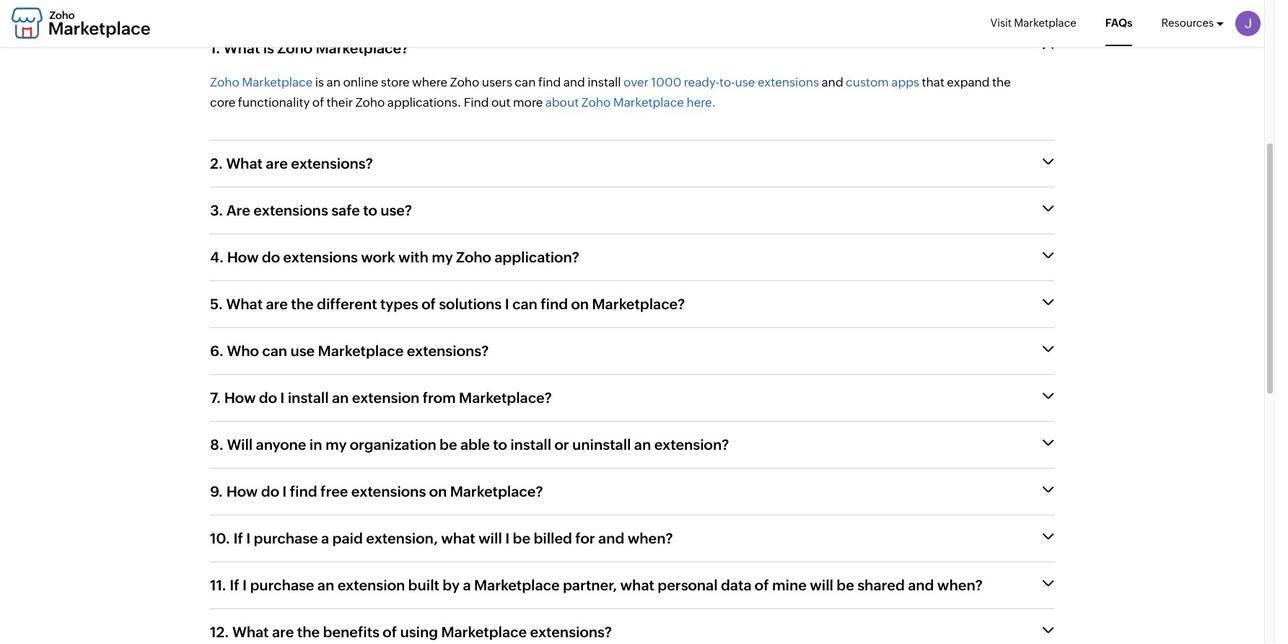Task type: vqa. For each thing, say whether or not it's contained in the screenshot.
the left what
yes



Task type: describe. For each thing, give the bounding box(es) containing it.
about zoho marketplace here. link
[[545, 95, 716, 109]]

1 horizontal spatial what
[[620, 577, 655, 594]]

built
[[408, 577, 439, 594]]

2.
[[210, 155, 223, 172]]

apps
[[892, 75, 920, 90]]

different
[[317, 296, 377, 312]]

extensions down 2. what are extensions?
[[254, 202, 328, 219]]

zoho right about
[[581, 95, 611, 109]]

core
[[210, 95, 236, 109]]

personal
[[658, 577, 718, 594]]

zoho up solutions
[[456, 249, 491, 265]]

1 vertical spatial to
[[493, 436, 507, 453]]

11.
[[210, 577, 227, 594]]

0 vertical spatial will
[[479, 530, 502, 547]]

custom apps link
[[846, 75, 920, 90]]

use?
[[380, 202, 412, 219]]

4.
[[210, 249, 224, 265]]

0 vertical spatial use
[[735, 75, 755, 90]]

extensions right to-
[[758, 75, 819, 90]]

extensions down "organization"
[[351, 483, 426, 500]]

10.
[[210, 530, 230, 547]]

about zoho marketplace here.
[[545, 95, 716, 109]]

in
[[310, 436, 322, 453]]

marketplace down different
[[318, 343, 404, 359]]

1. what is zoho marketplace?
[[210, 40, 409, 57]]

will
[[227, 436, 253, 453]]

zoho marketplace link
[[210, 75, 313, 90]]

is for an
[[315, 75, 324, 90]]

online
[[343, 75, 379, 90]]

over
[[624, 75, 649, 90]]

0 horizontal spatial to
[[363, 202, 377, 219]]

with
[[398, 249, 429, 265]]

over 1000 ready-to-use extensions link
[[624, 75, 819, 90]]

zoho up zoho marketplace link
[[277, 40, 313, 57]]

i right 11.
[[243, 577, 247, 594]]

1 vertical spatial extension
[[338, 577, 405, 594]]

how for 7.
[[224, 390, 256, 406]]

and up about
[[563, 75, 585, 90]]

applications.
[[387, 95, 461, 109]]

and left custom
[[822, 75, 843, 90]]

solutions
[[439, 296, 502, 312]]

6.
[[210, 343, 224, 359]]

jacob simon image
[[1236, 11, 1261, 36]]

2. what are extensions?
[[210, 155, 373, 172]]

1 horizontal spatial extensions?
[[407, 343, 489, 359]]

expand
[[947, 75, 990, 90]]

free
[[320, 483, 348, 500]]

faqs
[[1105, 17, 1133, 29]]

what for 1.
[[224, 40, 260, 57]]

zoho inside that expand the core functionality of their zoho applications. find out more
[[355, 95, 385, 109]]

zoho marketplace is an online store where zoho users can find and install over 1000 ready-to-use extensions and custom apps
[[210, 75, 920, 90]]

types
[[380, 296, 418, 312]]

for
[[575, 530, 595, 547]]

organization
[[350, 436, 436, 453]]

2 vertical spatial be
[[837, 577, 854, 594]]

uninstall
[[572, 436, 631, 453]]

and right 'for'
[[598, 530, 625, 547]]

what for 2.
[[226, 155, 263, 172]]

1000
[[651, 75, 682, 90]]

or
[[555, 436, 569, 453]]

their
[[327, 95, 353, 109]]

how for 4.
[[227, 249, 259, 265]]

zoho up "find"
[[450, 75, 479, 90]]

1 horizontal spatial when?
[[937, 577, 983, 594]]

if for 10.
[[233, 530, 243, 547]]

extension,
[[366, 530, 438, 547]]

0 vertical spatial be
[[440, 436, 457, 453]]

11. if i purchase an extension built by a marketplace partner, what personal data of mine will be shared and when?
[[210, 577, 983, 594]]

an down the 6. who can use marketplace extensions?
[[332, 390, 349, 406]]

purchase for a
[[254, 530, 318, 547]]

do for 7.
[[259, 390, 277, 406]]

find for on
[[541, 296, 568, 312]]

do for 9.
[[261, 483, 279, 500]]

3. are extensions safe to use?
[[210, 202, 412, 219]]

are for 5.
[[266, 296, 288, 312]]

more
[[513, 95, 543, 109]]

using
[[400, 624, 438, 641]]

the inside that expand the core functionality of their zoho applications. find out more
[[992, 75, 1011, 90]]

application?
[[495, 249, 580, 265]]

where
[[412, 75, 448, 90]]

6. who can use marketplace extensions?
[[210, 343, 489, 359]]

0 vertical spatial a
[[321, 530, 329, 547]]

visit marketplace
[[991, 17, 1077, 29]]

users
[[482, 75, 512, 90]]

partner,
[[563, 577, 617, 594]]

to-
[[720, 75, 735, 90]]

9.
[[210, 483, 223, 500]]

an up their
[[327, 75, 341, 90]]

9. how do i find free extensions on marketplace?
[[210, 483, 543, 500]]

an right the uninstall
[[634, 436, 651, 453]]

0 vertical spatial when?
[[628, 530, 673, 547]]

2 vertical spatial can
[[262, 343, 287, 359]]

12. what are the benefits of using marketplace extensions?
[[210, 624, 612, 641]]

1 vertical spatial use
[[290, 343, 315, 359]]

7.
[[210, 390, 221, 406]]

5. what are the different types of solutions i can find on marketplace?
[[210, 296, 685, 312]]

0 horizontal spatial on
[[429, 483, 447, 500]]

mine
[[772, 577, 807, 594]]

are
[[226, 202, 250, 219]]

here.
[[687, 95, 716, 109]]

from
[[423, 390, 456, 406]]

find for and
[[538, 75, 561, 90]]

work
[[361, 249, 395, 265]]

marketplace up functionality
[[242, 75, 313, 90]]

zoho marketplace logo image
[[11, 8, 151, 39]]



Task type: locate. For each thing, give the bounding box(es) containing it.
are up 3. are extensions safe to use?
[[266, 155, 288, 172]]

12.
[[210, 624, 229, 641]]

0 vertical spatial are
[[266, 155, 288, 172]]

0 vertical spatial my
[[432, 249, 453, 265]]

1 horizontal spatial on
[[571, 296, 589, 312]]

install left over
[[588, 75, 621, 90]]

1 vertical spatial are
[[266, 296, 288, 312]]

on up the 10. if i purchase a paid extension, what will i be billed for and when?
[[429, 483, 447, 500]]

by
[[443, 577, 460, 594]]

1 vertical spatial what
[[620, 577, 655, 594]]

of right data
[[755, 577, 769, 594]]

to
[[363, 202, 377, 219], [493, 436, 507, 453]]

of right types
[[422, 296, 436, 312]]

1 vertical spatial if
[[230, 577, 239, 594]]

purchase for an
[[250, 577, 314, 594]]

extensions?
[[291, 155, 373, 172], [407, 343, 489, 359], [530, 624, 612, 641]]

0 vertical spatial purchase
[[254, 530, 318, 547]]

can for i
[[512, 296, 538, 312]]

extension up benefits
[[338, 577, 405, 594]]

extensions
[[758, 75, 819, 90], [254, 202, 328, 219], [283, 249, 358, 265], [351, 483, 426, 500]]

faqs link
[[1105, 0, 1133, 46]]

use right ready-
[[735, 75, 755, 90]]

a left paid on the bottom left of page
[[321, 530, 329, 547]]

are right 12.
[[272, 624, 294, 641]]

marketplace down over
[[613, 95, 684, 109]]

1 vertical spatial a
[[463, 577, 471, 594]]

0 vertical spatial do
[[262, 249, 280, 265]]

use right who
[[290, 343, 315, 359]]

my right the in
[[325, 436, 347, 453]]

can
[[515, 75, 536, 90], [512, 296, 538, 312], [262, 343, 287, 359]]

0 vertical spatial on
[[571, 296, 589, 312]]

an down paid on the bottom left of page
[[317, 577, 334, 594]]

marketplace?
[[316, 40, 409, 57], [592, 296, 685, 312], [459, 390, 552, 406], [450, 483, 543, 500]]

0 horizontal spatial install
[[288, 390, 329, 406]]

out
[[492, 95, 511, 109]]

1.
[[210, 40, 220, 57]]

0 vertical spatial extensions?
[[291, 155, 373, 172]]

1 vertical spatial is
[[315, 75, 324, 90]]

be left the "able"
[[440, 436, 457, 453]]

billed
[[534, 530, 572, 547]]

i left billed
[[505, 530, 510, 547]]

what for 12.
[[232, 624, 269, 641]]

0 vertical spatial extension
[[352, 390, 420, 406]]

5.
[[210, 296, 223, 312]]

visit
[[991, 17, 1012, 29]]

a right the by at the bottom of page
[[463, 577, 471, 594]]

will right mine
[[810, 577, 834, 594]]

0 vertical spatial the
[[992, 75, 1011, 90]]

to right the "able"
[[493, 436, 507, 453]]

0 horizontal spatial my
[[325, 436, 347, 453]]

i up anyone
[[280, 390, 285, 406]]

0 horizontal spatial is
[[263, 40, 274, 57]]

0 vertical spatial can
[[515, 75, 536, 90]]

will
[[479, 530, 502, 547], [810, 577, 834, 594]]

do for 4.
[[262, 249, 280, 265]]

benefits
[[323, 624, 380, 641]]

are
[[266, 155, 288, 172], [266, 296, 288, 312], [272, 624, 294, 641]]

zoho up core at the left top of page
[[210, 75, 240, 90]]

1 vertical spatial my
[[325, 436, 347, 453]]

2 horizontal spatial be
[[837, 577, 854, 594]]

install
[[588, 75, 621, 90], [288, 390, 329, 406], [510, 436, 551, 453]]

do down anyone
[[261, 483, 279, 500]]

shared
[[858, 577, 905, 594]]

extensions down 3. are extensions safe to use?
[[283, 249, 358, 265]]

1 vertical spatial how
[[224, 390, 256, 406]]

extension
[[352, 390, 420, 406], [338, 577, 405, 594]]

0 horizontal spatial extensions?
[[291, 155, 373, 172]]

0 vertical spatial find
[[538, 75, 561, 90]]

be left shared
[[837, 577, 854, 594]]

find left free on the left of the page
[[290, 483, 317, 500]]

able
[[460, 436, 490, 453]]

can right who
[[262, 343, 287, 359]]

when?
[[628, 530, 673, 547], [937, 577, 983, 594]]

marketplace
[[1014, 17, 1077, 29], [242, 75, 313, 90], [613, 95, 684, 109], [318, 343, 404, 359], [474, 577, 560, 594], [441, 624, 527, 641]]

1 vertical spatial will
[[810, 577, 834, 594]]

1 horizontal spatial to
[[493, 436, 507, 453]]

what right partner,
[[620, 577, 655, 594]]

if
[[233, 530, 243, 547], [230, 577, 239, 594]]

what
[[224, 40, 260, 57], [226, 155, 263, 172], [226, 296, 263, 312], [232, 624, 269, 641]]

purchase left paid on the bottom left of page
[[254, 530, 318, 547]]

on
[[571, 296, 589, 312], [429, 483, 447, 500]]

the left benefits
[[297, 624, 320, 641]]

use
[[735, 75, 755, 90], [290, 343, 315, 359]]

1 vertical spatial find
[[541, 296, 568, 312]]

1 horizontal spatial will
[[810, 577, 834, 594]]

paid
[[332, 530, 363, 547]]

the right expand
[[992, 75, 1011, 90]]

if for 11.
[[230, 577, 239, 594]]

that expand the core functionality of their zoho applications. find out more
[[210, 75, 1011, 109]]

0 vertical spatial what
[[441, 530, 475, 547]]

1 vertical spatial install
[[288, 390, 329, 406]]

the for 12. what are the benefits of using marketplace extensions?
[[297, 624, 320, 641]]

can up 'more' at the top
[[515, 75, 536, 90]]

1 vertical spatial be
[[513, 530, 530, 547]]

1 vertical spatial do
[[259, 390, 277, 406]]

functionality
[[238, 95, 310, 109]]

of left their
[[312, 95, 324, 109]]

be left billed
[[513, 530, 530, 547]]

2 vertical spatial are
[[272, 624, 294, 641]]

4. how do extensions work with my zoho application?
[[210, 249, 580, 265]]

anyone
[[256, 436, 306, 453]]

of left using
[[383, 624, 397, 641]]

0 vertical spatial if
[[233, 530, 243, 547]]

what right 1.
[[224, 40, 260, 57]]

my right with
[[432, 249, 453, 265]]

how right 7.
[[224, 390, 256, 406]]

is
[[263, 40, 274, 57], [315, 75, 324, 90]]

purchase
[[254, 530, 318, 547], [250, 577, 314, 594]]

ready-
[[684, 75, 720, 90]]

1 vertical spatial on
[[429, 483, 447, 500]]

marketplace down the by at the bottom of page
[[441, 624, 527, 641]]

visit marketplace link
[[991, 0, 1077, 46]]

1 horizontal spatial a
[[463, 577, 471, 594]]

1 horizontal spatial is
[[315, 75, 324, 90]]

purchase right 11.
[[250, 577, 314, 594]]

is down "1. what is zoho marketplace?"
[[315, 75, 324, 90]]

extensions? up safe
[[291, 155, 373, 172]]

0 vertical spatial to
[[363, 202, 377, 219]]

install left or
[[510, 436, 551, 453]]

8. will anyone in my organization be able to install or uninstall an extension?
[[210, 436, 729, 453]]

are for 2.
[[266, 155, 288, 172]]

install up the in
[[288, 390, 329, 406]]

1 horizontal spatial install
[[510, 436, 551, 453]]

i down anyone
[[282, 483, 287, 500]]

who
[[227, 343, 259, 359]]

find
[[464, 95, 489, 109]]

marketplace right visit
[[1014, 17, 1077, 29]]

how right 9. at the left bottom of the page
[[226, 483, 258, 500]]

extension up "organization"
[[352, 390, 420, 406]]

the
[[992, 75, 1011, 90], [291, 296, 314, 312], [297, 624, 320, 641]]

0 vertical spatial install
[[588, 75, 621, 90]]

store
[[381, 75, 410, 90]]

data
[[721, 577, 752, 594]]

if right 11.
[[230, 577, 239, 594]]

zoho down the online on the left of page
[[355, 95, 385, 109]]

10. if i purchase a paid extension, what will i be billed for and when?
[[210, 530, 673, 547]]

of inside that expand the core functionality of their zoho applications. find out more
[[312, 95, 324, 109]]

is up zoho marketplace link
[[263, 40, 274, 57]]

what right the '2.'
[[226, 155, 263, 172]]

2 horizontal spatial install
[[588, 75, 621, 90]]

a
[[321, 530, 329, 547], [463, 577, 471, 594]]

extensions? down partner,
[[530, 624, 612, 641]]

i right 10.
[[246, 530, 251, 547]]

1 vertical spatial when?
[[937, 577, 983, 594]]

2 vertical spatial extensions?
[[530, 624, 612, 641]]

to right safe
[[363, 202, 377, 219]]

can down application? at top left
[[512, 296, 538, 312]]

2 vertical spatial how
[[226, 483, 258, 500]]

the for 5. what are the different types of solutions i can find on marketplace?
[[291, 296, 314, 312]]

2 vertical spatial install
[[510, 436, 551, 453]]

how
[[227, 249, 259, 265], [224, 390, 256, 406], [226, 483, 258, 500]]

2 vertical spatial do
[[261, 483, 279, 500]]

an
[[327, 75, 341, 90], [332, 390, 349, 406], [634, 436, 651, 453], [317, 577, 334, 594]]

will left billed
[[479, 530, 502, 547]]

1 horizontal spatial my
[[432, 249, 453, 265]]

my
[[432, 249, 453, 265], [325, 436, 347, 453]]

1 vertical spatial extensions?
[[407, 343, 489, 359]]

what
[[441, 530, 475, 547], [620, 577, 655, 594]]

what for 5.
[[226, 296, 263, 312]]

the left different
[[291, 296, 314, 312]]

1 vertical spatial purchase
[[250, 577, 314, 594]]

what right 12.
[[232, 624, 269, 641]]

how right the "4."
[[227, 249, 259, 265]]

do up anyone
[[259, 390, 277, 406]]

3.
[[210, 202, 223, 219]]

on down application? at top left
[[571, 296, 589, 312]]

about
[[545, 95, 579, 109]]

0 horizontal spatial use
[[290, 343, 315, 359]]

0 horizontal spatial what
[[441, 530, 475, 547]]

0 horizontal spatial when?
[[628, 530, 673, 547]]

can for users
[[515, 75, 536, 90]]

0 vertical spatial how
[[227, 249, 259, 265]]

extensions? down 5. what are the different types of solutions i can find on marketplace? on the top
[[407, 343, 489, 359]]

i right solutions
[[505, 296, 509, 312]]

resources
[[1162, 17, 1214, 29]]

what up the by at the bottom of page
[[441, 530, 475, 547]]

are right 5.
[[266, 296, 288, 312]]

how for 9.
[[226, 483, 258, 500]]

2 horizontal spatial extensions?
[[530, 624, 612, 641]]

do right the "4."
[[262, 249, 280, 265]]

0 vertical spatial is
[[263, 40, 274, 57]]

are for 12.
[[272, 624, 294, 641]]

1 vertical spatial the
[[291, 296, 314, 312]]

1 horizontal spatial be
[[513, 530, 530, 547]]

2 vertical spatial find
[[290, 483, 317, 500]]

0 horizontal spatial be
[[440, 436, 457, 453]]

custom
[[846, 75, 889, 90]]

that
[[922, 75, 945, 90]]

if right 10.
[[233, 530, 243, 547]]

what right 5.
[[226, 296, 263, 312]]

marketplace down billed
[[474, 577, 560, 594]]

2 vertical spatial the
[[297, 624, 320, 641]]

7. how do i install an extension from marketplace?
[[210, 390, 552, 406]]

8.
[[210, 436, 224, 453]]

find
[[538, 75, 561, 90], [541, 296, 568, 312], [290, 483, 317, 500]]

find down application? at top left
[[541, 296, 568, 312]]

find up about
[[538, 75, 561, 90]]

1 horizontal spatial use
[[735, 75, 755, 90]]

and right shared
[[908, 577, 934, 594]]

1 vertical spatial can
[[512, 296, 538, 312]]

extension?
[[654, 436, 729, 453]]

safe
[[331, 202, 360, 219]]

0 horizontal spatial a
[[321, 530, 329, 547]]

0 horizontal spatial will
[[479, 530, 502, 547]]

zoho
[[277, 40, 313, 57], [210, 75, 240, 90], [450, 75, 479, 90], [355, 95, 385, 109], [581, 95, 611, 109], [456, 249, 491, 265]]

is for zoho
[[263, 40, 274, 57]]



